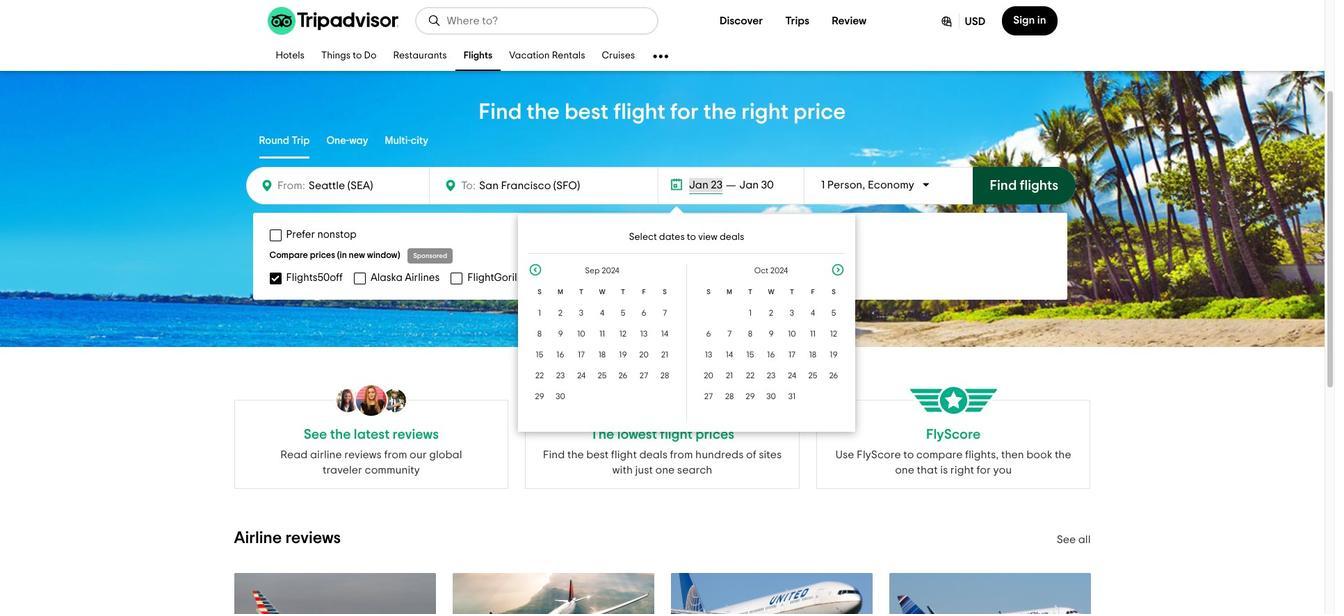 Task type: describe. For each thing, give the bounding box(es) containing it.
30 for oct 2024
[[767, 392, 776, 401]]

sep 2024
[[585, 266, 620, 275]]

(in
[[337, 251, 347, 260]]

the
[[590, 428, 614, 442]]

0 horizontal spatial flights
[[464, 51, 493, 61]]

s m t w t f s for sep
[[538, 289, 667, 296]]

3 for sep 2024
[[579, 309, 584, 317]]

18 for oct 2024
[[809, 351, 817, 359]]

prefer nonstop
[[286, 230, 357, 240]]

14 for sep 2024
[[661, 330, 669, 338]]

best for for
[[565, 101, 609, 123]]

3 for oct 2024
[[790, 309, 794, 317]]

nearby
[[723, 230, 757, 240]]

then
[[1002, 449, 1024, 460]]

sign
[[1014, 15, 1035, 26]]

review link
[[832, 14, 867, 28]]

all for select all
[[814, 272, 827, 283]]

0 vertical spatial flyscore
[[926, 428, 981, 442]]

22 for oct
[[746, 371, 755, 380]]

compare
[[917, 449, 963, 460]]

8 for sep 2024
[[538, 330, 542, 338]]

13 for sep 2024
[[640, 330, 648, 338]]

flight for for
[[614, 101, 666, 123]]

27 for sep 2024
[[640, 371, 648, 380]]

compare
[[270, 251, 308, 260]]

14 for oct 2024
[[726, 351, 733, 359]]

jan 23
[[689, 179, 723, 191]]

sites
[[759, 449, 782, 460]]

to:
[[461, 180, 476, 191]]

for
[[670, 101, 699, 123]]

round
[[259, 135, 289, 146]]

use
[[836, 449, 855, 460]]

search image
[[427, 14, 441, 28]]

find the best flight for the right price
[[479, 101, 846, 123]]

reviews inside read airline reviews from our global traveler community
[[344, 449, 382, 460]]

see all link
[[1057, 534, 1091, 545]]

round trip
[[259, 135, 310, 146]]

lowest
[[617, 428, 657, 442]]

-
[[1039, 10, 1041, 17]]

11 for sep 2024
[[600, 330, 605, 338]]

flights50off
[[286, 272, 343, 283]]

1 for sep 2024
[[538, 309, 541, 317]]

select all
[[780, 272, 827, 283]]

1 for oct 2024
[[749, 309, 752, 317]]

restaurants link
[[385, 42, 455, 71]]

10 for sep 2024
[[577, 330, 585, 338]]

price
[[794, 101, 846, 123]]

25 for oct 2024
[[809, 371, 818, 380]]

airline reviews
[[234, 530, 341, 547]]

person
[[828, 179, 863, 191]]

dates
[[659, 232, 685, 242]]

best for deals
[[587, 449, 609, 460]]

2 vertical spatial reviews
[[285, 530, 341, 547]]

2 t from the left
[[621, 289, 625, 296]]

hundreds
[[696, 449, 744, 460]]

5 for sep 2024
[[621, 309, 626, 317]]

4 for sep 2024
[[600, 309, 605, 317]]

2 horizontal spatial 1
[[821, 179, 825, 191]]

deals for flight
[[639, 449, 668, 460]]

discover
[[720, 15, 763, 26]]

the for find the best flight deals from hundreds of sites with just one search
[[567, 449, 584, 460]]

w for sep
[[599, 289, 606, 296]]

28 for sep 2024
[[661, 371, 669, 380]]

from inside read airline reviews from our global traveler community
[[384, 449, 407, 460]]

in
[[1038, 15, 1046, 26]]

just
[[635, 465, 653, 476]]

multi-
[[385, 135, 411, 146]]

alaska airlines
[[371, 272, 440, 283]]

cruises
[[602, 51, 635, 61]]

select dates to view deals
[[629, 232, 745, 242]]

cruises link
[[594, 42, 644, 71]]

find the best flight deals from hundreds of sites with just one search
[[543, 449, 782, 476]]

0 horizontal spatial right
[[742, 101, 789, 123]]

6 for oct 2024
[[706, 330, 711, 338]]

4 for oct 2024
[[811, 309, 815, 317]]

13 for oct 2024
[[705, 351, 712, 359]]

find flights
[[990, 179, 1059, 193]]

16 for oct
[[767, 351, 775, 359]]

our
[[410, 449, 427, 460]]

things to do link
[[313, 42, 385, 71]]

sponsored
[[413, 252, 447, 259]]

window)
[[367, 251, 400, 260]]

see all
[[1057, 534, 1091, 545]]

things to do
[[321, 51, 377, 61]]

10 for oct 2024
[[788, 330, 796, 338]]

20 for oct 2024
[[704, 371, 714, 380]]

read
[[280, 449, 308, 460]]

jan 30
[[740, 179, 774, 191]]

include nearby airports
[[685, 230, 798, 240]]

find for find flights
[[990, 179, 1017, 193]]

one search
[[656, 465, 713, 476]]

hotels
[[276, 51, 305, 61]]

25 for sep 2024
[[598, 371, 607, 380]]

sign in
[[1014, 15, 1046, 26]]

one-
[[326, 135, 349, 146]]

16 for sep
[[557, 351, 565, 359]]

read airline reviews from our global traveler community
[[280, 449, 462, 476]]

prefer
[[286, 230, 315, 240]]

usd button
[[928, 6, 997, 35]]

from:
[[277, 180, 305, 191]]

5 for oct 2024
[[832, 309, 836, 317]]

4 t from the left
[[790, 289, 794, 296]]

the lowest flight prices
[[590, 428, 735, 442]]

all for see all
[[1079, 534, 1091, 545]]

To where? text field
[[476, 177, 604, 195]]

vacation rentals link
[[501, 42, 594, 71]]

17 for sep 2024
[[578, 351, 585, 359]]

m for sep 2024
[[558, 289, 563, 296]]

is
[[941, 465, 948, 476]]

flights
[[1020, 179, 1059, 193]]

trips
[[785, 15, 810, 26]]

multi-city link
[[385, 125, 428, 159]]

0 vertical spatial flights
[[1014, 10, 1037, 17]]

the for find the best flight for the right price
[[527, 101, 560, 123]]

nonstop
[[317, 230, 357, 240]]

airlines
[[405, 272, 440, 283]]

7 for sep 2024
[[663, 309, 667, 317]]

2024 for oct 2024
[[770, 266, 788, 275]]

flyscore inside use flyscore to compare flights, then book the one that is right for you
[[857, 449, 901, 460]]

find flights button
[[973, 167, 1076, 204]]

flights,
[[965, 449, 999, 460]]

find for find the best flight deals from hundreds of sites with just one search
[[543, 449, 565, 460]]

select for select all
[[780, 272, 812, 283]]

31
[[789, 392, 796, 401]]

of
[[746, 449, 757, 460]]

sign in link
[[1002, 6, 1058, 35]]

the inside use flyscore to compare flights, then book the one that is right for you
[[1055, 449, 1072, 460]]

1 horizontal spatial 23
[[711, 179, 723, 191]]

1 s from the left
[[538, 289, 542, 296]]



Task type: vqa. For each thing, say whether or not it's contained in the screenshot.
flights,
yes



Task type: locate. For each thing, give the bounding box(es) containing it.
vacation
[[509, 51, 550, 61]]

16
[[557, 351, 565, 359], [767, 351, 775, 359]]

0 vertical spatial airline
[[1043, 10, 1065, 17]]

1 26 from the left
[[619, 371, 628, 380]]

8 for oct 2024
[[748, 330, 753, 338]]

0 horizontal spatial 12
[[620, 330, 627, 338]]

2 22 from the left
[[746, 371, 755, 380]]

0 vertical spatial 7
[[663, 309, 667, 317]]

1 horizontal spatial 21
[[726, 371, 733, 380]]

29 for oct
[[746, 392, 755, 401]]

1 9 from the left
[[558, 330, 563, 338]]

2 15 from the left
[[747, 351, 754, 359]]

28 up the lowest flight prices
[[661, 371, 669, 380]]

4 down select all
[[811, 309, 815, 317]]

1 horizontal spatial 26
[[829, 371, 839, 380]]

1 17 from the left
[[578, 351, 585, 359]]

review
[[832, 15, 867, 26]]

0 horizontal spatial 6
[[642, 309, 647, 317]]

10 down select all
[[788, 330, 796, 338]]

1 horizontal spatial reviews
[[344, 449, 382, 460]]

15
[[536, 351, 543, 359], [747, 351, 754, 359]]

0 horizontal spatial see
[[304, 428, 327, 442]]

1 m from the left
[[558, 289, 563, 296]]

trips button
[[774, 7, 821, 35]]

0 vertical spatial flight
[[614, 101, 666, 123]]

1 horizontal spatial deals
[[720, 232, 745, 242]]

prices
[[310, 251, 335, 260]]

23 for oct 2024
[[767, 371, 776, 380]]

latest
[[354, 428, 390, 442]]

1 horizontal spatial 24
[[788, 371, 796, 380]]

0 horizontal spatial 9
[[558, 330, 563, 338]]

to for use flyscore to compare flights, then book the one that is right for you
[[904, 449, 914, 460]]

2 8 from the left
[[748, 330, 753, 338]]

3
[[579, 309, 584, 317], [790, 309, 794, 317]]

w
[[599, 289, 606, 296], [768, 289, 775, 296]]

19 for oct 2024
[[830, 351, 838, 359]]

vacation rentals
[[509, 51, 585, 61]]

11 for oct 2024
[[810, 330, 816, 338]]

7 for oct 2024
[[727, 330, 732, 338]]

13
[[640, 330, 648, 338], [705, 351, 712, 359]]

0 horizontal spatial 3
[[579, 309, 584, 317]]

select right oct
[[780, 272, 812, 283]]

1 horizontal spatial 29
[[746, 392, 755, 401]]

1 horizontal spatial s m t w t f s
[[707, 289, 836, 296]]

0 horizontal spatial 8
[[538, 330, 542, 338]]

24 for oct 2024
[[788, 371, 796, 380]]

1 horizontal spatial 7
[[727, 330, 732, 338]]

12
[[620, 330, 627, 338], [830, 330, 838, 338]]

26
[[619, 371, 628, 380], [829, 371, 839, 380]]

1 t from the left
[[579, 289, 584, 296]]

29
[[535, 392, 544, 401], [746, 392, 755, 401]]

cheap
[[988, 10, 1012, 17]]

1 5 from the left
[[621, 309, 626, 317]]

see for see all
[[1057, 534, 1076, 545]]

1 19 from the left
[[619, 351, 627, 359]]

19
[[619, 351, 627, 359], [830, 351, 838, 359]]

0 horizontal spatial reviews
[[285, 530, 341, 547]]

5
[[621, 309, 626, 317], [832, 309, 836, 317]]

2024 right sep
[[602, 266, 620, 275]]

18 for sep 2024
[[599, 351, 606, 359]]

2 29 from the left
[[746, 392, 755, 401]]

24 for sep 2024
[[577, 371, 586, 380]]

1 11 from the left
[[600, 330, 605, 338]]

2 s m t w t f s from the left
[[707, 289, 836, 296]]

1 s m t w t f s from the left
[[538, 289, 667, 296]]

1 horizontal spatial 25
[[809, 371, 818, 380]]

18
[[599, 351, 606, 359], [809, 351, 817, 359]]

1 horizontal spatial 13
[[705, 351, 712, 359]]

0 vertical spatial deals
[[720, 232, 745, 242]]

0 horizontal spatial m
[[558, 289, 563, 296]]

27
[[640, 371, 648, 380], [704, 392, 713, 401]]

from left our
[[384, 449, 407, 460]]

1 horizontal spatial 11
[[810, 330, 816, 338]]

0 horizontal spatial 28
[[661, 371, 669, 380]]

20 for sep 2024
[[639, 351, 649, 359]]

1 horizontal spatial 1
[[749, 309, 752, 317]]

2 11 from the left
[[810, 330, 816, 338]]

f for sep 2024
[[642, 289, 646, 296]]

0 horizontal spatial select
[[629, 232, 657, 242]]

2024 for sep 2024
[[602, 266, 620, 275]]

tickets
[[1066, 10, 1091, 17]]

flights left -
[[1014, 10, 1037, 17]]

0 horizontal spatial 29
[[535, 392, 544, 401]]

6 for sep 2024
[[642, 309, 647, 317]]

global
[[429, 449, 462, 460]]

1 horizontal spatial all
[[1079, 534, 1091, 545]]

1 horizontal spatial 27
[[704, 392, 713, 401]]

airline reviews link
[[234, 530, 341, 547]]

0 horizontal spatial all
[[814, 272, 827, 283]]

2 f from the left
[[811, 289, 815, 296]]

0 horizontal spatial flyscore
[[857, 449, 901, 460]]

see
[[304, 428, 327, 442], [1057, 534, 1076, 545]]

do
[[364, 51, 377, 61]]

0 horizontal spatial 26
[[619, 371, 628, 380]]

see for see the latest reviews
[[304, 428, 327, 442]]

best down the rentals
[[565, 101, 609, 123]]

0 horizontal spatial 2024
[[602, 266, 620, 275]]

1 18 from the left
[[599, 351, 606, 359]]

1 horizontal spatial 9
[[769, 330, 774, 338]]

1 vertical spatial see
[[1057, 534, 1076, 545]]

1 horizontal spatial from
[[670, 449, 693, 460]]

1 8 from the left
[[538, 330, 542, 338]]

alaska
[[371, 272, 403, 283]]

from inside find the best flight deals from hundreds of sites with just one search
[[670, 449, 693, 460]]

2 9 from the left
[[769, 330, 774, 338]]

2024
[[602, 266, 620, 275], [770, 266, 788, 275]]

economy
[[868, 179, 914, 191]]

2024 right oct
[[770, 266, 788, 275]]

9 for sep
[[558, 330, 563, 338]]

2 for oct
[[769, 309, 774, 317]]

to left view
[[687, 232, 696, 242]]

flyscore
[[926, 428, 981, 442], [857, 449, 901, 460]]

2 25 from the left
[[809, 371, 818, 380]]

1 22 from the left
[[535, 371, 544, 380]]

1 vertical spatial 14
[[726, 351, 733, 359]]

tripadvisor image
[[267, 7, 398, 35]]

9 for oct
[[769, 330, 774, 338]]

30 for sep 2024
[[556, 392, 565, 401]]

11 down unpublishedflight
[[600, 330, 605, 338]]

use flyscore to compare flights, then book the one that is right for you
[[836, 449, 1072, 476]]

right
[[742, 101, 789, 123], [951, 465, 974, 476]]

26 for oct 2024
[[829, 371, 839, 380]]

0 vertical spatial to
[[353, 51, 362, 61]]

flightsearchdirect
[[669, 272, 758, 283]]

2 5 from the left
[[832, 309, 836, 317]]

m for oct 2024
[[727, 289, 732, 296]]

airline
[[310, 449, 342, 460]]

0 horizontal spatial jan
[[689, 179, 709, 191]]

w down oct 2024 on the right of page
[[768, 289, 775, 296]]

27 for oct 2024
[[704, 392, 713, 401]]

0 vertical spatial 13
[[640, 330, 648, 338]]

0 horizontal spatial 14
[[661, 330, 669, 338]]

to up "one"
[[904, 449, 914, 460]]

1 vertical spatial 20
[[704, 371, 714, 380]]

10 down unpublishedflight
[[577, 330, 585, 338]]

1 3 from the left
[[579, 309, 584, 317]]

30
[[761, 179, 774, 191], [556, 392, 565, 401], [767, 392, 776, 401]]

2 s from the left
[[663, 289, 667, 296]]

0 vertical spatial right
[[742, 101, 789, 123]]

flight for deals
[[611, 449, 637, 460]]

cheap flights - airline tickets
[[988, 10, 1091, 17]]

to inside use flyscore to compare flights, then book the one that is right for you
[[904, 449, 914, 460]]

find
[[479, 101, 522, 123], [990, 179, 1017, 193], [543, 449, 565, 460]]

deals right view
[[720, 232, 745, 242]]

0 horizontal spatial 24
[[577, 371, 586, 380]]

0 vertical spatial select
[[629, 232, 657, 242]]

the inside find the best flight deals from hundreds of sites with just one search
[[567, 449, 584, 460]]

unpublishedflight
[[554, 272, 641, 283]]

27 up flight prices
[[704, 392, 713, 401]]

flight up with
[[611, 449, 637, 460]]

1 horizontal spatial 16
[[767, 351, 775, 359]]

26 for sep 2024
[[619, 371, 628, 380]]

1 horizontal spatial 3
[[790, 309, 794, 317]]

1 15 from the left
[[536, 351, 543, 359]]

1 horizontal spatial 2
[[769, 309, 774, 317]]

1 2 from the left
[[558, 309, 563, 317]]

compare prices (in new window)
[[270, 251, 400, 260]]

0 horizontal spatial find
[[479, 101, 522, 123]]

2 down unpublishedflight
[[558, 309, 563, 317]]

t
[[579, 289, 584, 296], [621, 289, 625, 296], [748, 289, 753, 296], [790, 289, 794, 296]]

0 horizontal spatial 19
[[619, 351, 627, 359]]

2 19 from the left
[[830, 351, 838, 359]]

0 horizontal spatial airline
[[234, 530, 282, 547]]

2 m from the left
[[727, 289, 732, 296]]

1 vertical spatial 13
[[705, 351, 712, 359]]

1 24 from the left
[[577, 371, 586, 380]]

0 horizontal spatial 17
[[578, 351, 585, 359]]

0 horizontal spatial f
[[642, 289, 646, 296]]

city
[[411, 135, 428, 146]]

right inside use flyscore to compare flights, then book the one that is right for you
[[951, 465, 974, 476]]

one-way
[[326, 135, 368, 146]]

1
[[821, 179, 825, 191], [538, 309, 541, 317], [749, 309, 752, 317]]

2 4 from the left
[[811, 309, 815, 317]]

best down the
[[587, 449, 609, 460]]

3 down unpublishedflight
[[579, 309, 584, 317]]

sep
[[585, 266, 600, 275]]

2 2 from the left
[[769, 309, 774, 317]]

for you
[[977, 465, 1012, 476]]

28 for oct 2024
[[725, 392, 734, 401]]

1 16 from the left
[[557, 351, 565, 359]]

,
[[863, 179, 866, 191]]

oct
[[754, 266, 769, 275]]

best inside find the best flight deals from hundreds of sites with just one search
[[587, 449, 609, 460]]

0 vertical spatial 28
[[661, 371, 669, 380]]

1 horizontal spatial right
[[951, 465, 974, 476]]

deals inside find the best flight deals from hundreds of sites with just one search
[[639, 449, 668, 460]]

From where? text field
[[305, 176, 421, 195]]

21
[[661, 351, 669, 359], [726, 371, 733, 380]]

1 f from the left
[[642, 289, 646, 296]]

deals for view
[[720, 232, 745, 242]]

1 vertical spatial right
[[951, 465, 974, 476]]

Search search field
[[447, 15, 646, 27]]

2 3 from the left
[[790, 309, 794, 317]]

0 horizontal spatial 13
[[640, 330, 648, 338]]

jan for jan 30
[[740, 179, 759, 191]]

1 29 from the left
[[535, 392, 544, 401]]

0 vertical spatial see
[[304, 428, 327, 442]]

0 horizontal spatial 5
[[621, 309, 626, 317]]

2 jan from the left
[[740, 179, 759, 191]]

4 s from the left
[[832, 289, 836, 296]]

1 horizontal spatial find
[[543, 449, 565, 460]]

1 horizontal spatial 22
[[746, 371, 755, 380]]

9 down oct 2024 on the right of page
[[769, 330, 774, 338]]

0 horizontal spatial 2
[[558, 309, 563, 317]]

1 vertical spatial 28
[[725, 392, 734, 401]]

see the latest reviews
[[304, 428, 439, 442]]

1 12 from the left
[[620, 330, 627, 338]]

0 horizontal spatial w
[[599, 289, 606, 296]]

0 horizontal spatial deals
[[639, 449, 668, 460]]

way
[[349, 135, 368, 146]]

deals up just
[[639, 449, 668, 460]]

trip
[[292, 135, 310, 146]]

0 vertical spatial 27
[[640, 371, 648, 380]]

19 for sep 2024
[[619, 351, 627, 359]]

flight prices
[[660, 428, 735, 442]]

2 18 from the left
[[809, 351, 817, 359]]

1 vertical spatial flights
[[464, 51, 493, 61]]

1 25 from the left
[[598, 371, 607, 380]]

select left dates
[[629, 232, 657, 242]]

3 s from the left
[[707, 289, 711, 296]]

jan for jan 23
[[689, 179, 709, 191]]

21 for oct 2024
[[726, 371, 733, 380]]

1 horizontal spatial 6
[[706, 330, 711, 338]]

15 for oct 2024
[[747, 351, 754, 359]]

1 horizontal spatial flights
[[1014, 10, 1037, 17]]

find inside button
[[990, 179, 1017, 193]]

1 10 from the left
[[577, 330, 585, 338]]

reviews
[[393, 428, 439, 442], [344, 449, 382, 460], [285, 530, 341, 547]]

1 horizontal spatial airline
[[1043, 10, 1065, 17]]

3 down select all
[[790, 309, 794, 317]]

2 from from the left
[[670, 449, 693, 460]]

flight inside find the best flight deals from hundreds of sites with just one search
[[611, 449, 637, 460]]

27 up lowest
[[640, 371, 648, 380]]

1 horizontal spatial 17
[[789, 351, 796, 359]]

2 12 from the left
[[830, 330, 838, 338]]

select
[[629, 232, 657, 242], [780, 272, 812, 283]]

17 for oct 2024
[[789, 351, 796, 359]]

to left the do
[[353, 51, 362, 61]]

to
[[353, 51, 362, 61], [687, 232, 696, 242], [904, 449, 914, 460]]

0 horizontal spatial 10
[[577, 330, 585, 338]]

1 from from the left
[[384, 449, 407, 460]]

0 horizontal spatial 23
[[556, 371, 565, 380]]

one
[[895, 465, 915, 476]]

None search field
[[416, 8, 657, 33]]

11 down select all
[[810, 330, 816, 338]]

find for find the best flight for the right price
[[479, 101, 522, 123]]

one-way link
[[326, 125, 368, 159]]

2 16 from the left
[[767, 351, 775, 359]]

with
[[612, 465, 633, 476]]

2 2024 from the left
[[770, 266, 788, 275]]

jan
[[689, 179, 709, 191], [740, 179, 759, 191]]

include
[[685, 230, 721, 240]]

s m t w t f s for oct
[[707, 289, 836, 296]]

0 horizontal spatial 22
[[535, 371, 544, 380]]

4 down unpublishedflight
[[600, 309, 605, 317]]

f for oct 2024
[[811, 289, 815, 296]]

2 horizontal spatial 23
[[767, 371, 776, 380]]

s m t w t f s down unpublishedflight
[[538, 289, 667, 296]]

1 horizontal spatial select
[[780, 272, 812, 283]]

rentals
[[552, 51, 585, 61]]

22 for sep
[[535, 371, 544, 380]]

28 up flight prices
[[725, 392, 734, 401]]

2 horizontal spatial to
[[904, 449, 914, 460]]

1 jan from the left
[[689, 179, 709, 191]]

0 vertical spatial 21
[[661, 351, 669, 359]]

2 horizontal spatial reviews
[[393, 428, 439, 442]]

1 2024 from the left
[[602, 266, 620, 275]]

2 vertical spatial find
[[543, 449, 565, 460]]

23 for sep 2024
[[556, 371, 565, 380]]

flight left for
[[614, 101, 666, 123]]

1 vertical spatial flyscore
[[857, 449, 901, 460]]

1 horizontal spatial 2024
[[770, 266, 788, 275]]

1 horizontal spatial see
[[1057, 534, 1076, 545]]

flights link
[[455, 42, 501, 71]]

2 for sep
[[558, 309, 563, 317]]

jan up "include"
[[689, 179, 709, 191]]

1 vertical spatial airline
[[234, 530, 282, 547]]

0 vertical spatial 14
[[661, 330, 669, 338]]

right right is
[[951, 465, 974, 476]]

from up one search
[[670, 449, 693, 460]]

jan right jan 23
[[740, 179, 759, 191]]

usd
[[965, 16, 986, 27]]

oct 2024
[[754, 266, 788, 275]]

1 w from the left
[[599, 289, 606, 296]]

2 down oct 2024 on the right of page
[[769, 309, 774, 317]]

1 vertical spatial reviews
[[344, 449, 382, 460]]

29 for sep
[[535, 392, 544, 401]]

1 4 from the left
[[600, 309, 605, 317]]

m down flightsearchdirect
[[727, 289, 732, 296]]

15 for sep 2024
[[536, 351, 543, 359]]

right left the price
[[742, 101, 789, 123]]

2 10 from the left
[[788, 330, 796, 338]]

2 17 from the left
[[789, 351, 796, 359]]

to for select dates to view deals
[[687, 232, 696, 242]]

21 for sep 2024
[[661, 351, 669, 359]]

w for oct
[[768, 289, 775, 296]]

1 vertical spatial all
[[1079, 534, 1091, 545]]

view
[[698, 232, 718, 242]]

3 t from the left
[[748, 289, 753, 296]]

12 for oct 2024
[[830, 330, 838, 338]]

the for see the latest reviews
[[330, 428, 351, 442]]

flightgorilla
[[468, 272, 526, 283]]

1 horizontal spatial 12
[[830, 330, 838, 338]]

new
[[349, 251, 365, 260]]

book
[[1027, 449, 1053, 460]]

9
[[558, 330, 563, 338], [769, 330, 774, 338]]

0 horizontal spatial to
[[353, 51, 362, 61]]

12 for sep 2024
[[620, 330, 627, 338]]

s m t w t f s down oct 2024 on the right of page
[[707, 289, 836, 296]]

1 horizontal spatial 19
[[830, 351, 838, 359]]

2 26 from the left
[[829, 371, 839, 380]]

flyscore up compare on the bottom right of the page
[[926, 428, 981, 442]]

2 w from the left
[[768, 289, 775, 296]]

discover button
[[709, 7, 774, 35]]

0 vertical spatial reviews
[[393, 428, 439, 442]]

select for select dates to view deals
[[629, 232, 657, 242]]

w down unpublishedflight
[[599, 289, 606, 296]]

0 vertical spatial 20
[[639, 351, 649, 359]]

1 horizontal spatial 5
[[832, 309, 836, 317]]

9 down unpublishedflight
[[558, 330, 563, 338]]

1 horizontal spatial 20
[[704, 371, 714, 380]]

hotels link
[[267, 42, 313, 71]]

1 vertical spatial 27
[[704, 392, 713, 401]]

that
[[917, 465, 938, 476]]

2 24 from the left
[[788, 371, 796, 380]]

m down unpublishedflight
[[558, 289, 563, 296]]

flights left the vacation
[[464, 51, 493, 61]]

1 vertical spatial deals
[[639, 449, 668, 460]]

0 horizontal spatial from
[[384, 449, 407, 460]]

find inside find the best flight deals from hundreds of sites with just one search
[[543, 449, 565, 460]]

flyscore up "one"
[[857, 449, 901, 460]]



